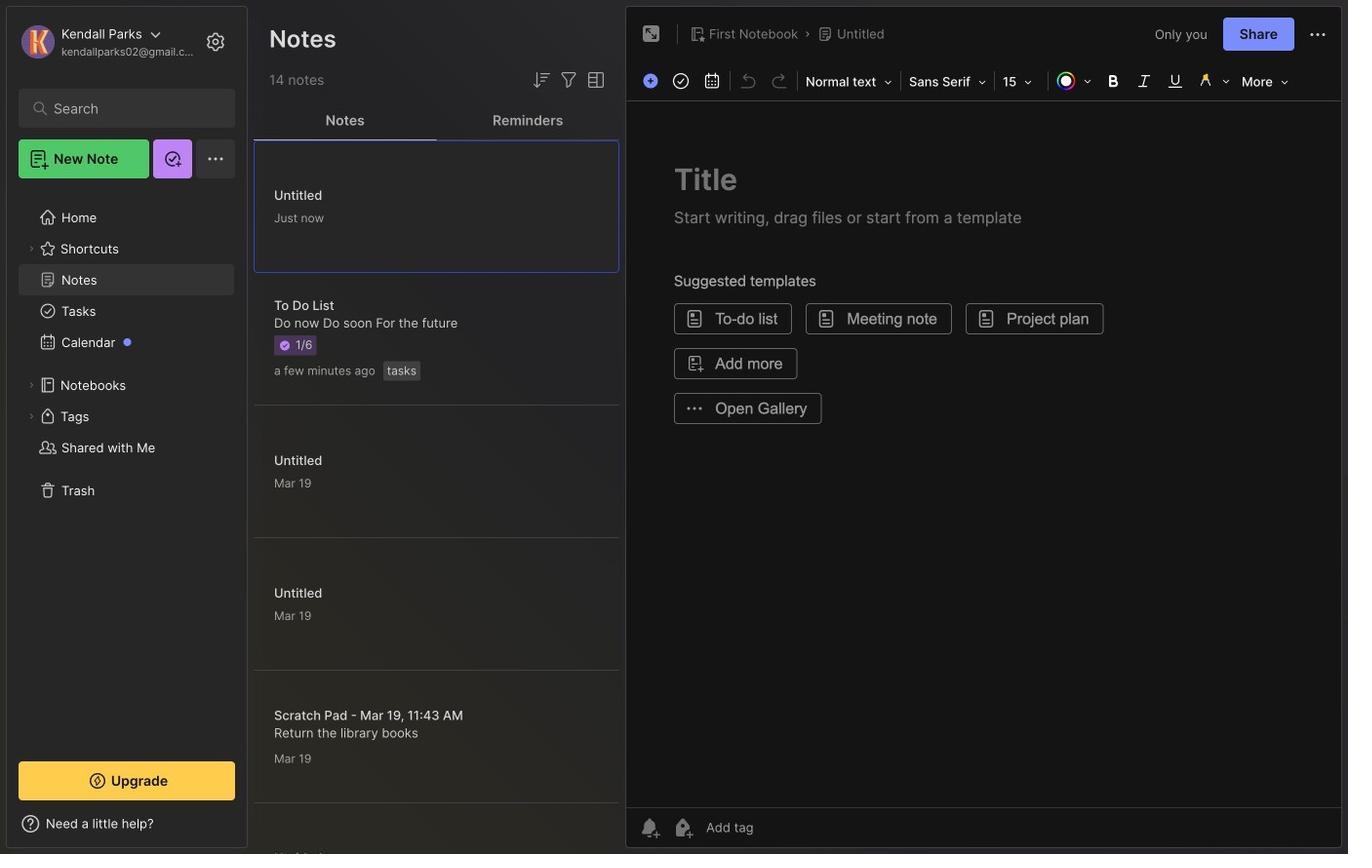 Task type: vqa. For each thing, say whether or not it's contained in the screenshot.
the More actions icon
yes



Task type: describe. For each thing, give the bounding box(es) containing it.
add a reminder image
[[638, 817, 662, 840]]

WHAT'S NEW field
[[7, 809, 247, 840]]

bold image
[[1100, 67, 1127, 95]]

settings image
[[204, 30, 227, 54]]

tree inside main element
[[7, 190, 247, 745]]

Font family field
[[904, 68, 993, 96]]

expand note image
[[640, 22, 664, 46]]

More actions field
[[1307, 22, 1330, 46]]

click to collapse image
[[246, 819, 261, 842]]

Heading level field
[[800, 68, 899, 96]]

task image
[[668, 67, 695, 95]]

expand tags image
[[25, 411, 37, 423]]

none search field inside main element
[[54, 97, 209, 120]]

Insert field
[[638, 68, 666, 94]]

expand notebooks image
[[25, 380, 37, 391]]



Task type: locate. For each thing, give the bounding box(es) containing it.
Note Editor text field
[[627, 101, 1342, 808]]

Font size field
[[997, 68, 1046, 96]]

more actions image
[[1307, 23, 1330, 46]]

add filters image
[[557, 68, 581, 92]]

main element
[[0, 0, 254, 855]]

More field
[[1237, 68, 1295, 96]]

None search field
[[54, 97, 209, 120]]

note window element
[[626, 6, 1343, 854]]

Add filters field
[[557, 68, 581, 92]]

tree
[[7, 190, 247, 745]]

tab list
[[254, 102, 620, 141]]

underline image
[[1162, 67, 1190, 95]]

Sort options field
[[530, 68, 553, 92]]

Search text field
[[54, 100, 209, 118]]

calendar event image
[[699, 67, 726, 95]]

add tag image
[[672, 817, 695, 840]]

Font color field
[[1051, 67, 1098, 95]]

Highlight field
[[1192, 67, 1237, 95]]

Account field
[[19, 22, 199, 61]]

Add tag field
[[705, 820, 851, 837]]

View options field
[[581, 68, 608, 92]]

italic image
[[1131, 67, 1159, 95]]



